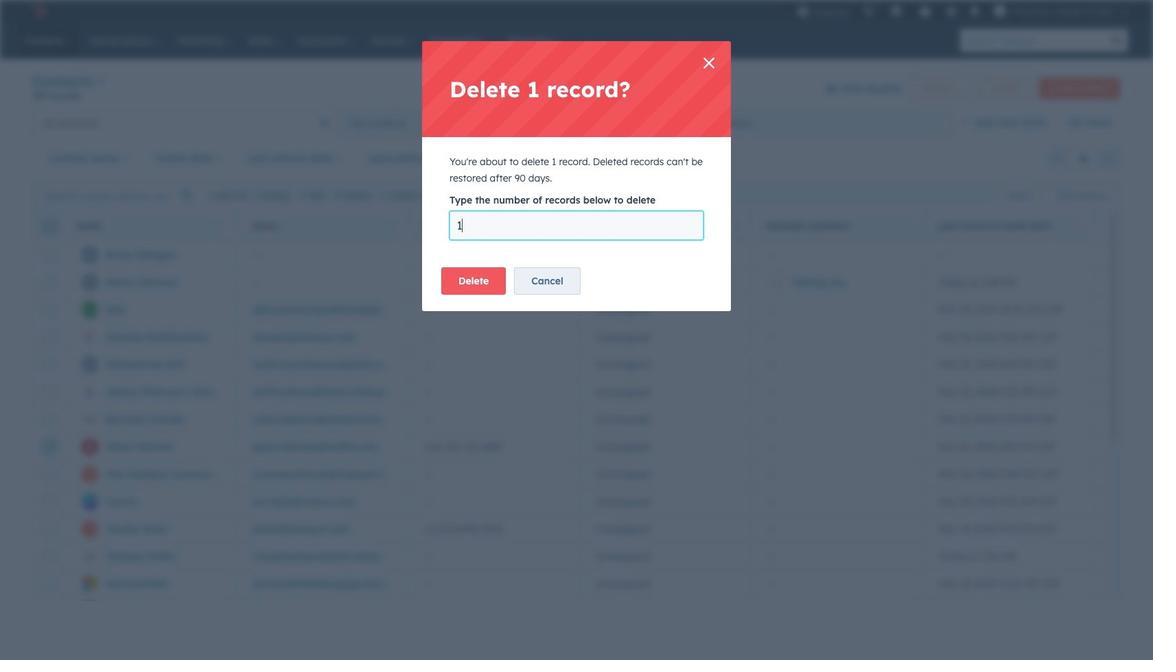 Task type: vqa. For each thing, say whether or not it's contained in the screenshot.
Press to sort. element
yes



Task type: describe. For each thing, give the bounding box(es) containing it.
press to sort. image for second the press to sort. element from right
[[733, 221, 739, 230]]

5 press to sort. element from the left
[[1077, 221, 1082, 232]]

3 press to sort. element from the left
[[562, 221, 567, 232]]

Search HubSpot search field
[[960, 29, 1105, 52]]

press to sort. image for fifth the press to sort. element from the right
[[219, 221, 224, 230]]

james peterson image
[[994, 5, 1006, 17]]

marketplaces image
[[890, 6, 903, 19]]



Task type: locate. For each thing, give the bounding box(es) containing it.
None text field
[[450, 211, 704, 240]]

dialog
[[422, 41, 731, 312]]

4 press to sort. element from the left
[[733, 221, 739, 232]]

2 press to sort. image from the left
[[733, 221, 739, 230]]

1 press to sort. image from the left
[[219, 221, 224, 230]]

1 horizontal spatial press to sort. image
[[733, 221, 739, 230]]

press to sort. image for 5th the press to sort. element
[[1077, 221, 1082, 230]]

Search name, phone, email addresses, or company search field
[[36, 184, 203, 208]]

menu
[[790, 0, 1137, 22]]

1 press to sort. element from the left
[[219, 221, 224, 232]]

close image
[[704, 58, 715, 69]]

press to sort. element
[[219, 221, 224, 232], [390, 221, 395, 232], [562, 221, 567, 232], [733, 221, 739, 232], [1077, 221, 1082, 232]]

0 horizontal spatial press to sort. image
[[219, 221, 224, 230]]

2 press to sort. element from the left
[[390, 221, 395, 232]]

press to sort. image
[[219, 221, 224, 230], [733, 221, 739, 230], [1077, 221, 1082, 230]]

2 horizontal spatial press to sort. image
[[1077, 221, 1082, 230]]

press to sort. image
[[390, 221, 395, 230]]

3 press to sort. image from the left
[[1077, 221, 1082, 230]]

column header
[[751, 211, 923, 242]]

banner
[[33, 70, 1120, 109]]



